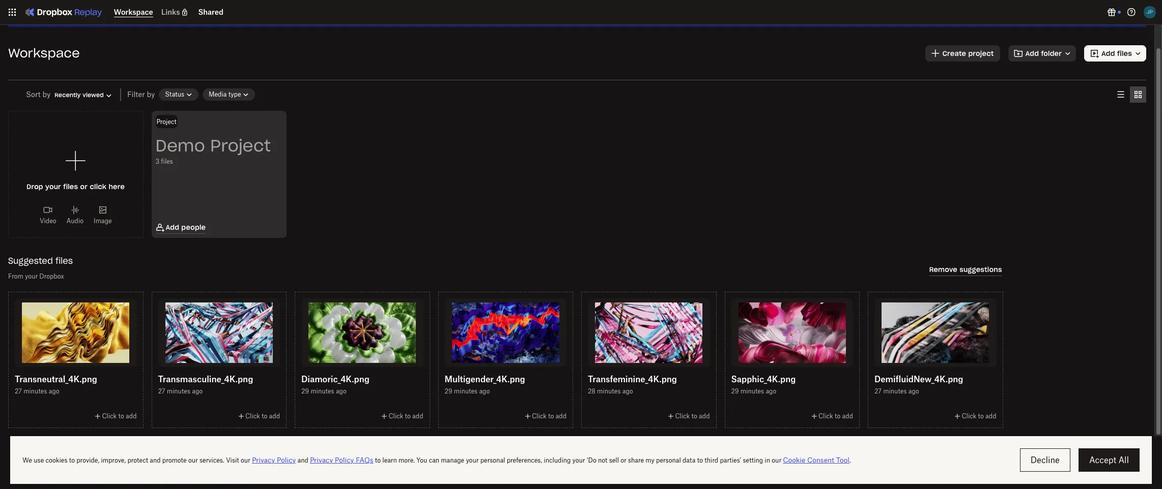 Task type: vqa. For each thing, say whether or not it's contained in the screenshot.
ago within the TRANSNEUTRAL_4K.PNG 27 MINUTES AGO
yes



Task type: locate. For each thing, give the bounding box(es) containing it.
29 down multigender_4k.png
[[445, 388, 452, 395]]

0 vertical spatial your
[[45, 183, 61, 191]]

workspace up sort by
[[8, 45, 80, 61]]

add for add people
[[166, 223, 179, 232]]

29 inside sapphic_4k.png 29 minutes ago
[[731, 388, 739, 395]]

click for diamoric_4k.png
[[389, 413, 403, 420]]

create
[[943, 49, 966, 58]]

add people button
[[153, 222, 206, 234]]

1 horizontal spatial workspace
[[114, 8, 153, 16]]

4 minutes from the left
[[454, 388, 478, 395]]

1 click to add from the left
[[102, 413, 137, 420]]

5 ago from the left
[[622, 388, 633, 395]]

shared
[[198, 8, 223, 16]]

3
[[156, 158, 159, 166]]

click to add for demifluidnew_4k.png
[[962, 413, 997, 420]]

list view image
[[1115, 89, 1127, 101]]

27 down "transneutral_4k.png"
[[15, 388, 22, 395]]

ago for sapphic_4k.png
[[766, 388, 776, 395]]

files up list view "image"
[[1117, 49, 1132, 58]]

by
[[43, 90, 51, 99], [147, 90, 155, 99]]

shared link
[[198, 8, 223, 17], [198, 8, 223, 16]]

5 click from the left
[[675, 413, 690, 420]]

files right 3
[[161, 158, 173, 166]]

add
[[1026, 49, 1039, 58], [1102, 49, 1115, 58], [166, 223, 179, 232]]

0 horizontal spatial 27
[[15, 388, 22, 395]]

transneutral_4k.png
[[15, 375, 97, 385]]

minutes down "transneutral_4k.png"
[[24, 388, 47, 395]]

5 to from the left
[[692, 413, 697, 420]]

6 ago from the left
[[766, 388, 776, 395]]

1 horizontal spatial project
[[210, 135, 271, 156]]

1 add from the left
[[126, 413, 137, 420]]

minutes down transmasculine_4k.png
[[167, 388, 190, 395]]

click for sapphic_4k.png
[[819, 413, 833, 420]]

multigender_4k.png
[[445, 375, 525, 385]]

7 click from the left
[[962, 413, 977, 420]]

by right filter
[[147, 90, 155, 99]]

add for transfeminine_4k.png
[[699, 413, 710, 420]]

add for transmasculine_4k.png
[[269, 413, 280, 420]]

3 click from the left
[[389, 413, 403, 420]]

files left or
[[63, 183, 78, 191]]

27 down transmasculine_4k.png
[[158, 388, 165, 395]]

tile view image
[[1132, 89, 1144, 101]]

2 ago from the left
[[192, 388, 203, 395]]

29 down diamoric_4k.png
[[301, 388, 309, 395]]

type
[[228, 91, 241, 98]]

ago inside multigender_4k.png 29 minutes ago
[[479, 388, 490, 395]]

2 to from the left
[[262, 413, 267, 420]]

click to add
[[102, 413, 137, 420], [245, 413, 280, 420], [389, 413, 423, 420], [532, 413, 567, 420], [675, 413, 710, 420], [819, 413, 853, 420], [962, 413, 997, 420]]

add for demifluidnew_4k.png
[[986, 413, 997, 420]]

workspace left the links
[[114, 8, 153, 16]]

5 add from the left
[[699, 413, 710, 420]]

ago
[[49, 388, 59, 395], [192, 388, 203, 395], [336, 388, 347, 395], [479, 388, 490, 395], [622, 388, 633, 395], [766, 388, 776, 395], [909, 388, 919, 395]]

by for sort by
[[43, 90, 51, 99]]

2 horizontal spatial 29
[[731, 388, 739, 395]]

to
[[118, 413, 124, 420], [262, 413, 267, 420], [405, 413, 411, 420], [548, 413, 554, 420], [692, 413, 697, 420], [835, 413, 841, 420], [978, 413, 984, 420]]

filter by
[[127, 90, 155, 99]]

your for drop
[[45, 183, 61, 191]]

4 to from the left
[[548, 413, 554, 420]]

1 29 from the left
[[301, 388, 309, 395]]

transmasculine_4k.png 27 minutes ago
[[158, 375, 253, 395]]

recently viewed button
[[55, 91, 113, 100]]

0 horizontal spatial project
[[157, 118, 177, 126]]

29
[[301, 388, 309, 395], [445, 388, 452, 395], [731, 388, 739, 395]]

27 inside 'demifluidnew_4k.png 27 minutes ago'
[[875, 388, 882, 395]]

ago for transneutral_4k.png
[[49, 388, 59, 395]]

minutes down diamoric_4k.png
[[311, 388, 334, 395]]

your for from
[[25, 273, 38, 280]]

27 down demifluidnew_4k.png
[[875, 388, 882, 395]]

remove
[[929, 266, 958, 274]]

1 vertical spatial your
[[25, 273, 38, 280]]

your down suggested
[[25, 273, 38, 280]]

minutes inside transneutral_4k.png 27 minutes ago
[[24, 388, 47, 395]]

2 minutes from the left
[[167, 388, 190, 395]]

2 click from the left
[[245, 413, 260, 420]]

add inside dropdown button
[[1026, 49, 1039, 58]]

your inside dropdown button
[[45, 183, 61, 191]]

add
[[126, 413, 137, 420], [269, 413, 280, 420], [412, 413, 423, 420], [556, 413, 567, 420], [699, 413, 710, 420], [842, 413, 853, 420], [986, 413, 997, 420]]

workspace link
[[114, 8, 153, 17], [114, 8, 153, 16]]

ago down sapphic_4k.png
[[766, 388, 776, 395]]

to for sapphic_4k.png
[[835, 413, 841, 420]]

minutes for diamoric_4k.png
[[311, 388, 334, 395]]

tab list
[[1113, 87, 1146, 103]]

drop
[[27, 183, 43, 191]]

4 click from the left
[[532, 413, 547, 420]]

minutes right 28
[[597, 388, 621, 395]]

6 click to add from the left
[[819, 413, 853, 420]]

minutes inside transfeminine_4k.png 28 minutes ago
[[597, 388, 621, 395]]

28
[[588, 388, 596, 395]]

29 inside diamoric_4k.png 29 minutes ago
[[301, 388, 309, 395]]

ago down transfeminine_4k.png
[[622, 388, 633, 395]]

6 minutes from the left
[[741, 388, 764, 395]]

add files button
[[1084, 45, 1146, 62]]

0 horizontal spatial 29
[[301, 388, 309, 395]]

1 horizontal spatial 29
[[445, 388, 452, 395]]

click to add for transmasculine_4k.png
[[245, 413, 280, 420]]

ago inside transmasculine_4k.png 27 minutes ago
[[192, 388, 203, 395]]

add left people
[[166, 223, 179, 232]]

alert
[[8, 6, 1146, 27]]

1 horizontal spatial your
[[45, 183, 61, 191]]

2 27 from the left
[[158, 388, 165, 395]]

add left folder
[[1026, 49, 1039, 58]]

click for transneutral_4k.png
[[102, 413, 117, 420]]

ago for demifluidnew_4k.png
[[909, 388, 919, 395]]

by right sort on the top
[[43, 90, 51, 99]]

to for transfeminine_4k.png
[[692, 413, 697, 420]]

replay logo - go to homepage image
[[20, 4, 106, 20]]

0 horizontal spatial by
[[43, 90, 51, 99]]

ago down "transneutral_4k.png"
[[49, 388, 59, 395]]

2 29 from the left
[[445, 388, 452, 395]]

1 by from the left
[[43, 90, 51, 99]]

multigender_4k.png 29 minutes ago
[[445, 375, 525, 395]]

add inside button
[[166, 223, 179, 232]]

minutes inside transmasculine_4k.png 27 minutes ago
[[167, 388, 190, 395]]

6 add from the left
[[842, 413, 853, 420]]

7 ago from the left
[[909, 388, 919, 395]]

3 to from the left
[[405, 413, 411, 420]]

6 click from the left
[[819, 413, 833, 420]]

files inside dropdown button
[[63, 183, 78, 191]]

4 add from the left
[[556, 413, 567, 420]]

minutes for multigender_4k.png
[[454, 388, 478, 395]]

7 click to add from the left
[[962, 413, 997, 420]]

5 click to add from the left
[[675, 413, 710, 420]]

demo
[[156, 135, 205, 156]]

add for diamoric_4k.png
[[412, 413, 423, 420]]

minutes inside diamoric_4k.png 29 minutes ago
[[311, 388, 334, 395]]

sort
[[26, 90, 41, 99]]

minutes down sapphic_4k.png
[[741, 388, 764, 395]]

2 horizontal spatial add
[[1102, 49, 1115, 58]]

29 down sapphic_4k.png
[[731, 388, 739, 395]]

project
[[968, 49, 994, 58]]

3 29 from the left
[[731, 388, 739, 395]]

5 minutes from the left
[[597, 388, 621, 395]]

suggestions
[[960, 266, 1002, 274]]

2 add from the left
[[269, 413, 280, 420]]

3 ago from the left
[[336, 388, 347, 395]]

7 add from the left
[[986, 413, 997, 420]]

ago inside diamoric_4k.png 29 minutes ago
[[336, 388, 347, 395]]

minutes inside sapphic_4k.png 29 minutes ago
[[741, 388, 764, 395]]

7 to from the left
[[978, 413, 984, 420]]

ago inside 'demifluidnew_4k.png 27 minutes ago'
[[909, 388, 919, 395]]

add for sapphic_4k.png
[[842, 413, 853, 420]]

29 inside multigender_4k.png 29 minutes ago
[[445, 388, 452, 395]]

minutes down multigender_4k.png
[[454, 388, 478, 395]]

1 horizontal spatial add
[[1026, 49, 1039, 58]]

add files
[[1102, 49, 1132, 58]]

3 add from the left
[[412, 413, 423, 420]]

to for transmasculine_4k.png
[[262, 413, 267, 420]]

suggested
[[8, 256, 53, 266]]

ago inside transneutral_4k.png 27 minutes ago
[[49, 388, 59, 395]]

click for multigender_4k.png
[[532, 413, 547, 420]]

demo project 3 files
[[156, 135, 271, 166]]

0 vertical spatial project
[[157, 118, 177, 126]]

viewed
[[83, 92, 104, 99]]

files up dropbox
[[55, 256, 73, 266]]

1 to from the left
[[118, 413, 124, 420]]

ago for transmasculine_4k.png
[[192, 388, 203, 395]]

ago down multigender_4k.png
[[479, 388, 490, 395]]

3 27 from the left
[[875, 388, 882, 395]]

6 to from the left
[[835, 413, 841, 420]]

1 click from the left
[[102, 413, 117, 420]]

click to add for sapphic_4k.png
[[819, 413, 853, 420]]

filter
[[127, 90, 145, 99]]

3 click to add from the left
[[389, 413, 423, 420]]

add inside popup button
[[1102, 49, 1115, 58]]

1 27 from the left
[[15, 388, 22, 395]]

your right drop
[[45, 183, 61, 191]]

ago down diamoric_4k.png
[[336, 388, 347, 395]]

ago inside transfeminine_4k.png 28 minutes ago
[[622, 388, 633, 395]]

project
[[157, 118, 177, 126], [210, 135, 271, 156]]

ago for transfeminine_4k.png
[[622, 388, 633, 395]]

your
[[45, 183, 61, 191], [25, 273, 38, 280]]

1 ago from the left
[[49, 388, 59, 395]]

4 click to add from the left
[[532, 413, 567, 420]]

27 for demifluidnew_4k.png
[[875, 388, 882, 395]]

0 horizontal spatial add
[[166, 223, 179, 232]]

2 horizontal spatial 27
[[875, 388, 882, 395]]

add down what's new in replay? icon
[[1102, 49, 1115, 58]]

ago down demifluidnew_4k.png
[[909, 388, 919, 395]]

27 for transmasculine_4k.png
[[158, 388, 165, 395]]

1 horizontal spatial 27
[[158, 388, 165, 395]]

2 by from the left
[[147, 90, 155, 99]]

2 click to add from the left
[[245, 413, 280, 420]]

1 vertical spatial project
[[210, 135, 271, 156]]

jp
[[1147, 9, 1153, 15]]

minutes inside 'demifluidnew_4k.png 27 minutes ago'
[[883, 388, 907, 395]]

ago inside sapphic_4k.png 29 minutes ago
[[766, 388, 776, 395]]

click to add for transneutral_4k.png
[[102, 413, 137, 420]]

0 horizontal spatial your
[[25, 273, 38, 280]]

1 minutes from the left
[[24, 388, 47, 395]]

add for multigender_4k.png
[[556, 413, 567, 420]]

27 inside transneutral_4k.png 27 minutes ago
[[15, 388, 22, 395]]

27
[[15, 388, 22, 395], [158, 388, 165, 395], [875, 388, 882, 395]]

add for transneutral_4k.png
[[126, 413, 137, 420]]

to for transneutral_4k.png
[[118, 413, 124, 420]]

from
[[8, 273, 23, 280]]

files inside popup button
[[1117, 49, 1132, 58]]

3 minutes from the left
[[311, 388, 334, 395]]

files
[[1117, 49, 1132, 58], [161, 158, 173, 166], [63, 183, 78, 191], [55, 256, 73, 266]]

ago down transmasculine_4k.png
[[192, 388, 203, 395]]

27 inside transmasculine_4k.png 27 minutes ago
[[158, 388, 165, 395]]

7 minutes from the left
[[883, 388, 907, 395]]

minutes inside multigender_4k.png 29 minutes ago
[[454, 388, 478, 395]]

click
[[102, 413, 117, 420], [245, 413, 260, 420], [389, 413, 403, 420], [532, 413, 547, 420], [675, 413, 690, 420], [819, 413, 833, 420], [962, 413, 977, 420]]

minutes down demifluidnew_4k.png
[[883, 388, 907, 395]]

0 horizontal spatial workspace
[[8, 45, 80, 61]]

4 ago from the left
[[479, 388, 490, 395]]

1 horizontal spatial by
[[147, 90, 155, 99]]

workspace
[[114, 8, 153, 16], [8, 45, 80, 61]]

minutes
[[24, 388, 47, 395], [167, 388, 190, 395], [311, 388, 334, 395], [454, 388, 478, 395], [597, 388, 621, 395], [741, 388, 764, 395], [883, 388, 907, 395]]



Task type: describe. For each thing, give the bounding box(es) containing it.
add people
[[166, 223, 206, 232]]

add folder button
[[1008, 45, 1076, 62]]

by for filter by
[[147, 90, 155, 99]]

click to add for multigender_4k.png
[[532, 413, 567, 420]]

add folder
[[1026, 49, 1062, 58]]

project inside demo project 3 files
[[210, 135, 271, 156]]

diamoric_4k.png 29 minutes ago
[[301, 375, 370, 395]]

click for transmasculine_4k.png
[[245, 413, 260, 420]]

status button
[[159, 89, 199, 101]]

minutes for sapphic_4k.png
[[741, 388, 764, 395]]

minutes for transneutral_4k.png
[[24, 388, 47, 395]]

drop your files or click here button
[[27, 181, 125, 193]]

29 for diamoric_4k.png
[[301, 388, 309, 395]]

people
[[181, 223, 206, 232]]

here
[[109, 183, 125, 191]]

transmasculine_4k.png
[[158, 375, 253, 385]]

ago for multigender_4k.png
[[479, 388, 490, 395]]

to for multigender_4k.png
[[548, 413, 554, 420]]

add for add folder
[[1026, 49, 1039, 58]]

recently
[[55, 92, 81, 99]]

transfeminine_4k.png 28 minutes ago
[[588, 375, 677, 395]]

media type button
[[203, 89, 255, 101]]

or
[[80, 183, 88, 191]]

sapphic_4k.png
[[731, 375, 796, 385]]

jp button
[[1142, 4, 1158, 20]]

minutes for transmasculine_4k.png
[[167, 388, 190, 395]]

minutes for demifluidnew_4k.png
[[883, 388, 907, 395]]

minutes for transfeminine_4k.png
[[597, 388, 621, 395]]

click
[[90, 183, 106, 191]]

remove suggestions
[[929, 266, 1002, 274]]

transfeminine_4k.png
[[588, 375, 677, 385]]

sapphic_4k.png 29 minutes ago
[[731, 375, 796, 395]]

create project
[[943, 49, 994, 58]]

folder
[[1041, 49, 1062, 58]]

media type
[[209, 91, 241, 98]]

1 vertical spatial workspace
[[8, 45, 80, 61]]

diamoric_4k.png
[[301, 375, 370, 385]]

29 for sapphic_4k.png
[[731, 388, 739, 395]]

transneutral_4k.png 27 minutes ago
[[15, 375, 97, 395]]

click to add for diamoric_4k.png
[[389, 413, 423, 420]]

sort by
[[26, 90, 51, 99]]

add for add files
[[1102, 49, 1115, 58]]

click to add for transfeminine_4k.png
[[675, 413, 710, 420]]

create project button
[[925, 45, 1000, 62]]

remove suggestions button
[[929, 264, 1002, 276]]

demifluidnew_4k.png 27 minutes ago
[[875, 375, 963, 395]]

27 for transneutral_4k.png
[[15, 388, 22, 395]]

29 for multigender_4k.png
[[445, 388, 452, 395]]

status
[[165, 91, 184, 98]]

audio
[[66, 217, 84, 225]]

suggested files
[[8, 256, 73, 266]]

image
[[94, 217, 112, 225]]

click for transfeminine_4k.png
[[675, 413, 690, 420]]

links
[[161, 8, 180, 16]]

drop your files or click here
[[27, 183, 125, 191]]

0 vertical spatial workspace
[[114, 8, 153, 16]]

video
[[40, 217, 56, 225]]

files inside demo project 3 files
[[161, 158, 173, 166]]

to for diamoric_4k.png
[[405, 413, 411, 420]]

to for demifluidnew_4k.png
[[978, 413, 984, 420]]

recently viewed
[[55, 92, 104, 99]]

dropbox
[[39, 273, 64, 280]]

from your dropbox
[[8, 273, 64, 280]]

click for demifluidnew_4k.png
[[962, 413, 977, 420]]

demifluidnew_4k.png
[[875, 375, 963, 385]]

ago for diamoric_4k.png
[[336, 388, 347, 395]]

media
[[209, 91, 227, 98]]

what's new in replay? image
[[1106, 6, 1118, 18]]



